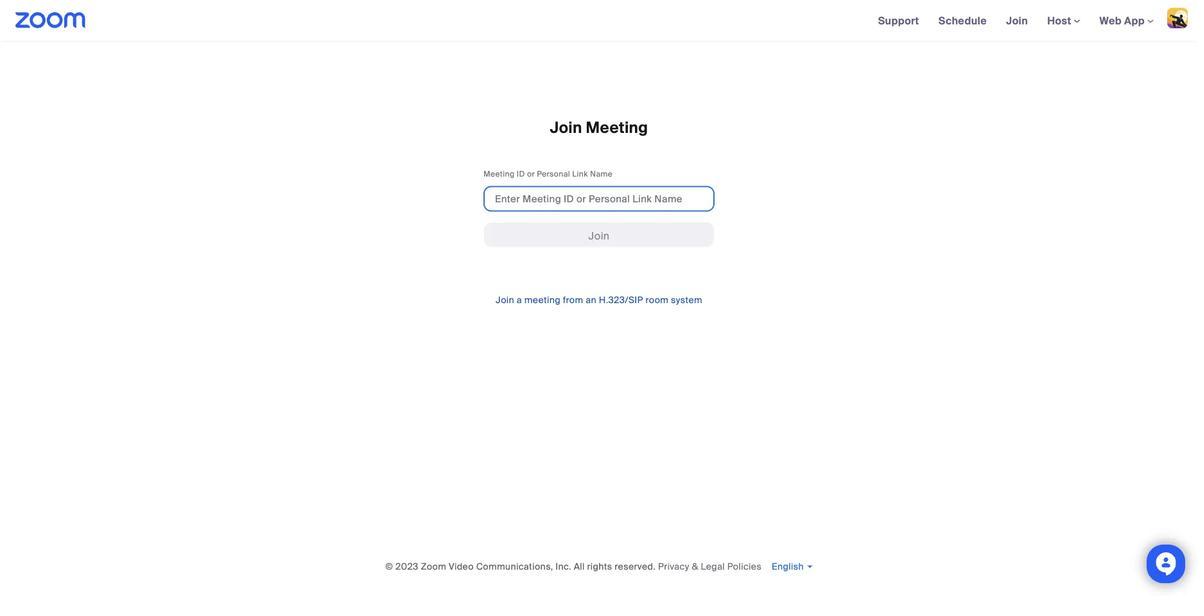 Task type: describe. For each thing, give the bounding box(es) containing it.
an
[[586, 294, 597, 306]]

system
[[671, 294, 703, 306]]

web
[[1100, 14, 1122, 27]]

app
[[1125, 14, 1145, 27]]

room
[[646, 294, 669, 306]]

&
[[692, 560, 699, 572]]

meeting id or personal link name
[[484, 169, 613, 179]]

join link
[[997, 0, 1038, 41]]

inc.
[[556, 560, 572, 572]]

meeting
[[525, 294, 561, 306]]

english button
[[772, 560, 813, 572]]

meetings navigation
[[869, 0, 1198, 42]]

personal
[[537, 169, 570, 179]]

0 horizontal spatial meeting
[[484, 169, 515, 179]]

h.323/sip
[[599, 294, 643, 306]]

zoom
[[421, 560, 446, 572]]

schedule link
[[929, 0, 997, 41]]

or
[[527, 169, 535, 179]]

rights
[[587, 560, 612, 572]]

support
[[878, 14, 920, 27]]

join button
[[484, 222, 715, 248]]

schedule
[[939, 14, 987, 27]]

from
[[563, 294, 584, 306]]

0 vertical spatial meeting
[[586, 118, 648, 138]]

join meeting
[[550, 118, 648, 138]]

all
[[574, 560, 585, 572]]

name
[[590, 169, 613, 179]]



Task type: vqa. For each thing, say whether or not it's contained in the screenshot.
middle menu item
no



Task type: locate. For each thing, give the bounding box(es) containing it.
meeting left id
[[484, 169, 515, 179]]

meeting
[[586, 118, 648, 138], [484, 169, 515, 179]]

video
[[449, 560, 474, 572]]

join for join button
[[589, 229, 610, 242]]

1 vertical spatial meeting
[[484, 169, 515, 179]]

join up personal
[[550, 118, 582, 138]]

banner containing support
[[0, 0, 1198, 42]]

id
[[517, 169, 525, 179]]

join left host
[[1006, 14, 1028, 27]]

communications,
[[476, 560, 553, 572]]

join
[[1006, 14, 1028, 27], [550, 118, 582, 138], [589, 229, 610, 242], [496, 294, 515, 306]]

join for join meeting
[[550, 118, 582, 138]]

join for join link
[[1006, 14, 1028, 27]]

privacy
[[658, 560, 690, 572]]

web app button
[[1100, 14, 1154, 27]]

legal
[[701, 560, 725, 572]]

link
[[572, 169, 588, 179]]

host
[[1048, 14, 1074, 27]]

2023
[[396, 560, 419, 572]]

zoom logo image
[[15, 12, 86, 28]]

join a meeting from an h.323/sip room system
[[496, 294, 703, 306]]

profile picture image
[[1168, 8, 1188, 28]]

host button
[[1048, 14, 1081, 27]]

policies
[[728, 560, 762, 572]]

web app
[[1100, 14, 1145, 27]]

© 2023 zoom video communications, inc. all rights reserved. privacy & legal policies
[[386, 560, 762, 572]]

meeting up name
[[586, 118, 648, 138]]

Meeting ID or Personal Link Name text field
[[484, 186, 715, 212]]

join down meeting id or personal link name text field
[[589, 229, 610, 242]]

join for join a meeting from an h.323/sip room system
[[496, 294, 515, 306]]

reserved.
[[615, 560, 656, 572]]

join left the a
[[496, 294, 515, 306]]

©
[[386, 560, 393, 572]]

privacy & legal policies link
[[658, 560, 762, 572]]

join inside "meetings" navigation
[[1006, 14, 1028, 27]]

join inside button
[[589, 229, 610, 242]]

banner
[[0, 0, 1198, 42]]

a
[[517, 294, 522, 306]]

1 horizontal spatial meeting
[[586, 118, 648, 138]]

english
[[772, 560, 804, 572]]

support link
[[869, 0, 929, 41]]

join a meeting from an h.323/sip room system link
[[496, 294, 703, 306]]



